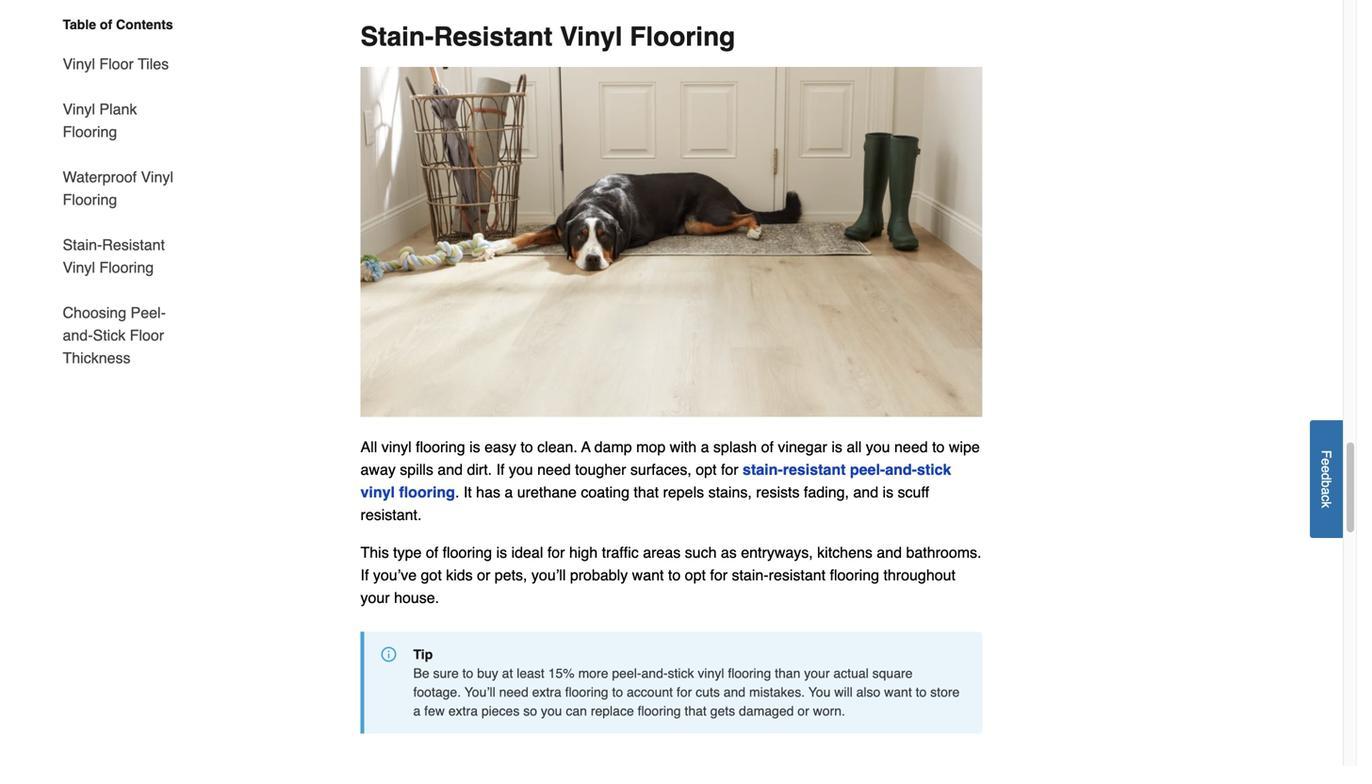 Task type: describe. For each thing, give the bounding box(es) containing it.
you inside tip be sure to buy at least 15% more peel-and-stick vinyl flooring than your actual square footage. you'll need extra flooring to account for cuts and mistakes. you will also want to store a few extra pieces so you can replace flooring that gets damaged or worn.
[[541, 704, 562, 719]]

you've
[[373, 567, 417, 584]]

ideal
[[512, 544, 543, 561]]

easy
[[485, 438, 517, 456]]

account
[[627, 685, 673, 700]]

dirt.
[[467, 461, 492, 478]]

0 vertical spatial you
[[866, 438, 891, 456]]

is inside . it has a urethane coating that repels stains, resists fading, and is scuff resistant.
[[883, 484, 894, 501]]

throughout
[[884, 567, 956, 584]]

vinyl inside stain-resistant vinyl flooring
[[63, 259, 95, 276]]

.
[[455, 484, 460, 501]]

away
[[361, 461, 396, 478]]

b
[[1320, 480, 1335, 488]]

2 e from the top
[[1320, 466, 1335, 473]]

and inside . it has a urethane coating that repels stains, resists fading, and is scuff resistant.
[[854, 484, 879, 501]]

vinyl inside all vinyl flooring is easy to clean. a damp mop with a splash of vinegar is all you need to wipe away spills and dirt. if you need tougher surfaces, opt for
[[382, 438, 412, 456]]

stain- inside stain-resistant peel-and-stick vinyl flooring
[[743, 461, 783, 478]]

to right easy
[[521, 438, 533, 456]]

flooring inside stain-resistant vinyl flooring
[[99, 259, 154, 276]]

tip be sure to buy at least 15% more peel-and-stick vinyl flooring than your actual square footage. you'll need extra flooring to account for cuts and mistakes. you will also want to store a few extra pieces so you can replace flooring that gets damaged or worn.
[[413, 647, 960, 719]]

tougher
[[575, 461, 627, 478]]

kids
[[446, 567, 473, 584]]

0 vertical spatial stain-resistant vinyl flooring
[[361, 22, 736, 52]]

vinyl floor tiles link
[[63, 41, 169, 87]]

footage.
[[413, 685, 461, 700]]

all
[[847, 438, 862, 456]]

that inside tip be sure to buy at least 15% more peel-and-stick vinyl flooring than your actual square footage. you'll need extra flooring to account for cuts and mistakes. you will also want to store a few extra pieces so you can replace flooring that gets damaged or worn.
[[685, 704, 707, 719]]

is left all
[[832, 438, 843, 456]]

stain- inside this type of flooring is ideal for high traffic areas such as entryways, kitchens and bathrooms. if you've got kids or pets, you'll probably want to opt for stain-resistant flooring throughout your house.
[[732, 567, 769, 584]]

repels
[[663, 484, 704, 501]]

coating
[[581, 484, 630, 501]]

surfaces,
[[631, 461, 692, 478]]

f
[[1320, 450, 1335, 458]]

you'll
[[532, 567, 566, 584]]

square
[[873, 666, 913, 681]]

all vinyl flooring is easy to clean. a damp mop with a splash of vinegar is all you need to wipe away spills and dirt. if you need tougher surfaces, opt for
[[361, 438, 980, 478]]

stick inside stain-resistant peel-and-stick vinyl flooring
[[917, 461, 952, 478]]

thickness
[[63, 349, 131, 367]]

to left store
[[916, 685, 927, 700]]

stick inside tip be sure to buy at least 15% more peel-and-stick vinyl flooring than your actual square footage. you'll need extra flooring to account for cuts and mistakes. you will also want to store a few extra pieces so you can replace flooring that gets damaged or worn.
[[668, 666, 695, 681]]

tip
[[413, 647, 433, 662]]

1 vertical spatial need
[[538, 461, 571, 478]]

clean.
[[538, 438, 578, 456]]

table of contents
[[63, 17, 173, 32]]

areas
[[643, 544, 681, 561]]

sure
[[433, 666, 459, 681]]

resistant inside the table of contents element
[[102, 236, 165, 254]]

so
[[524, 704, 537, 719]]

few
[[424, 704, 445, 719]]

bathrooms.
[[907, 544, 982, 561]]

stain-resistant peel-and-stick vinyl flooring link
[[361, 461, 952, 501]]

waterproof
[[63, 168, 137, 186]]

0 vertical spatial floor
[[99, 55, 134, 73]]

choosing peel- and-stick floor thickness
[[63, 304, 166, 367]]

type
[[393, 544, 422, 561]]

to left the wipe
[[933, 438, 945, 456]]

pets,
[[495, 567, 528, 584]]

more
[[579, 666, 609, 681]]

cuts
[[696, 685, 720, 700]]

store
[[931, 685, 960, 700]]

high
[[569, 544, 598, 561]]

c
[[1320, 495, 1335, 502]]

table of contents element
[[48, 15, 189, 370]]

peel- inside stain-resistant peel-and-stick vinyl flooring
[[850, 461, 886, 478]]

wipe
[[949, 438, 980, 456]]

vinyl inside stain-resistant peel-and-stick vinyl flooring
[[361, 484, 395, 501]]

flooring down account
[[638, 704, 681, 719]]

f e e d b a c k
[[1320, 450, 1335, 508]]

a inside tip be sure to buy at least 15% more peel-and-stick vinyl flooring than your actual square footage. you'll need extra flooring to account for cuts and mistakes. you will also want to store a few extra pieces so you can replace flooring that gets damaged or worn.
[[413, 704, 421, 719]]

urethane
[[517, 484, 577, 501]]

of inside all vinyl flooring is easy to clean. a damp mop with a splash of vinegar is all you need to wipe away spills and dirt. if you need tougher surfaces, opt for
[[762, 438, 774, 456]]

a inside all vinyl flooring is easy to clean. a damp mop with a splash of vinegar is all you need to wipe away spills and dirt. if you need tougher surfaces, opt for
[[701, 438, 710, 456]]

your inside this type of flooring is ideal for high traffic areas such as entryways, kitchens and bathrooms. if you've got kids or pets, you'll probably want to opt for stain-resistant flooring throughout your house.
[[361, 589, 390, 607]]

such
[[685, 544, 717, 561]]

to left buy
[[463, 666, 474, 681]]

a inside . it has a urethane coating that repels stains, resists fading, and is scuff resistant.
[[505, 484, 513, 501]]

buy
[[477, 666, 499, 681]]

resistant.
[[361, 506, 422, 524]]

also
[[857, 685, 881, 700]]

vinegar
[[778, 438, 828, 456]]

with
[[670, 438, 697, 456]]

if inside this type of flooring is ideal for high traffic areas such as entryways, kitchens and bathrooms. if you've got kids or pets, you'll probably want to opt for stain-resistant flooring throughout your house.
[[361, 567, 369, 584]]

replace
[[591, 704, 634, 719]]

for down "as"
[[710, 567, 728, 584]]

0 vertical spatial extra
[[532, 685, 562, 700]]

probably
[[570, 567, 628, 584]]

pieces
[[482, 704, 520, 719]]

choosing
[[63, 304, 126, 322]]

0 vertical spatial of
[[100, 17, 112, 32]]

is inside this type of flooring is ideal for high traffic areas such as entryways, kitchens and bathrooms. if you've got kids or pets, you'll probably want to opt for stain-resistant flooring throughout your house.
[[497, 544, 507, 561]]

waterproof vinyl flooring
[[63, 168, 173, 208]]

fading,
[[804, 484, 850, 501]]

damp
[[595, 438, 632, 456]]

this
[[361, 544, 389, 561]]

vinyl inside waterproof vinyl flooring
[[141, 168, 173, 186]]

stain- inside stain-resistant vinyl flooring
[[63, 236, 102, 254]]

and- inside stain-resistant peel-and-stick vinyl flooring
[[886, 461, 917, 478]]

d
[[1320, 473, 1335, 480]]

house.
[[394, 589, 440, 607]]

stain-resistant peel-and-stick vinyl flooring
[[361, 461, 952, 501]]

k
[[1320, 502, 1335, 508]]

peel- inside tip be sure to buy at least 15% more peel-and-stick vinyl flooring than your actual square footage. you'll need extra flooring to account for cuts and mistakes. you will also want to store a few extra pieces so you can replace flooring that gets damaged or worn.
[[612, 666, 642, 681]]

tiles
[[138, 55, 169, 73]]

has
[[476, 484, 501, 501]]

choosing peel- and-stick floor thickness link
[[63, 290, 189, 370]]

resistant inside this type of flooring is ideal for high traffic areas such as entryways, kitchens and bathrooms. if you've got kids or pets, you'll probably want to opt for stain-resistant flooring throughout your house.
[[769, 567, 826, 584]]

your inside tip be sure to buy at least 15% more peel-and-stick vinyl flooring than your actual square footage. you'll need extra flooring to account for cuts and mistakes. you will also want to store a few extra pieces so you can replace flooring that gets damaged or worn.
[[805, 666, 830, 681]]

. it has a urethane coating that repels stains, resists fading, and is scuff resistant.
[[361, 484, 930, 524]]

stick
[[93, 327, 126, 344]]

and- inside choosing peel- and-stick floor thickness
[[63, 327, 93, 344]]

flooring inside the vinyl plank flooring
[[63, 123, 117, 140]]

vinyl plank flooring link
[[63, 87, 189, 155]]



Task type: vqa. For each thing, say whether or not it's contained in the screenshot.
Tip Be sure to buy at least 15% more peel-and-stick vinyl flooring than your actual square footage. You'll need extra flooring to account for cuts and mistakes. You will also want to store a few extra pieces so you can replace flooring that gets damaged or worn.
yes



Task type: locate. For each thing, give the bounding box(es) containing it.
1 horizontal spatial you
[[541, 704, 562, 719]]

of right splash
[[762, 438, 774, 456]]

stains,
[[709, 484, 752, 501]]

1 vertical spatial of
[[762, 438, 774, 456]]

stain-
[[361, 22, 434, 52], [63, 236, 102, 254]]

e
[[1320, 458, 1335, 466], [1320, 466, 1335, 473]]

waterproof vinyl flooring link
[[63, 155, 189, 223]]

need down at
[[499, 685, 529, 700]]

you right so
[[541, 704, 562, 719]]

your down you've
[[361, 589, 390, 607]]

1 vertical spatial resistant
[[102, 236, 165, 254]]

and inside all vinyl flooring is easy to clean. a damp mop with a splash of vinegar is all you need to wipe away spills and dirt. if you need tougher surfaces, opt for
[[438, 461, 463, 478]]

0 vertical spatial need
[[895, 438, 928, 456]]

1 vertical spatial stick
[[668, 666, 695, 681]]

need
[[895, 438, 928, 456], [538, 461, 571, 478], [499, 685, 529, 700]]

traffic
[[602, 544, 639, 561]]

want
[[632, 567, 664, 584], [885, 685, 913, 700]]

you'll
[[465, 685, 496, 700]]

1 horizontal spatial stain-
[[361, 22, 434, 52]]

flooring inside all vinyl flooring is easy to clean. a damp mop with a splash of vinegar is all you need to wipe away spills and dirt. if you need tougher surfaces, opt for
[[416, 438, 465, 456]]

or right kids
[[477, 567, 491, 584]]

resists
[[756, 484, 800, 501]]

if inside all vinyl flooring is easy to clean. a damp mop with a splash of vinegar is all you need to wipe away spills and dirt. if you need tougher surfaces, opt for
[[497, 461, 505, 478]]

worn.
[[813, 704, 846, 719]]

or down you
[[798, 704, 810, 719]]

1 horizontal spatial resistant
[[434, 22, 553, 52]]

it
[[464, 484, 472, 501]]

or inside tip be sure to buy at least 15% more peel-and-stick vinyl flooring than your actual square footage. you'll need extra flooring to account for cuts and mistakes. you will also want to store a few extra pieces so you can replace flooring that gets damaged or worn.
[[798, 704, 810, 719]]

0 horizontal spatial that
[[634, 484, 659, 501]]

0 horizontal spatial stain-resistant vinyl flooring
[[63, 236, 165, 276]]

resistant inside stain-resistant peel-and-stick vinyl flooring
[[783, 461, 846, 478]]

if
[[497, 461, 505, 478], [361, 567, 369, 584]]

1 horizontal spatial stick
[[917, 461, 952, 478]]

stain- up 'resists'
[[743, 461, 783, 478]]

to inside this type of flooring is ideal for high traffic areas such as entryways, kitchens and bathrooms. if you've got kids or pets, you'll probably want to opt for stain-resistant flooring throughout your house.
[[668, 567, 681, 584]]

your
[[361, 589, 390, 607], [805, 666, 830, 681]]

0 horizontal spatial stick
[[668, 666, 695, 681]]

and- up account
[[642, 666, 668, 681]]

and- inside tip be sure to buy at least 15% more peel-and-stick vinyl flooring than your actual square footage. you'll need extra flooring to account for cuts and mistakes. you will also want to store a few extra pieces so you can replace flooring that gets damaged or worn.
[[642, 666, 668, 681]]

for inside tip be sure to buy at least 15% more peel-and-stick vinyl flooring than your actual square footage. you'll need extra flooring to account for cuts and mistakes. you will also want to store a few extra pieces so you can replace flooring that gets damaged or worn.
[[677, 685, 692, 700]]

1 vertical spatial your
[[805, 666, 830, 681]]

that
[[634, 484, 659, 501], [685, 704, 707, 719]]

you right all
[[866, 438, 891, 456]]

0 vertical spatial opt
[[696, 461, 717, 478]]

1 vertical spatial and-
[[886, 461, 917, 478]]

that down cuts
[[685, 704, 707, 719]]

f e e d b a c k button
[[1311, 420, 1344, 538]]

will
[[835, 685, 853, 700]]

table
[[63, 17, 96, 32]]

if right dirt.
[[497, 461, 505, 478]]

stick
[[917, 461, 952, 478], [668, 666, 695, 681]]

mop
[[637, 438, 666, 456]]

as
[[721, 544, 737, 561]]

stain-resistant vinyl flooring link
[[63, 223, 189, 290]]

be
[[413, 666, 430, 681]]

stain-resistant vinyl flooring
[[361, 22, 736, 52], [63, 236, 165, 276]]

1 horizontal spatial and-
[[642, 666, 668, 681]]

0 vertical spatial vinyl
[[382, 438, 412, 456]]

of
[[100, 17, 112, 32], [762, 438, 774, 456], [426, 544, 439, 561]]

is
[[470, 438, 481, 456], [832, 438, 843, 456], [883, 484, 894, 501], [497, 544, 507, 561]]

0 horizontal spatial if
[[361, 567, 369, 584]]

of up the got
[[426, 544, 439, 561]]

if down 'this'
[[361, 567, 369, 584]]

0 horizontal spatial your
[[361, 589, 390, 607]]

plank
[[99, 100, 137, 118]]

you down easy
[[509, 461, 533, 478]]

2 vertical spatial need
[[499, 685, 529, 700]]

1 vertical spatial you
[[509, 461, 533, 478]]

1 vertical spatial floor
[[130, 327, 164, 344]]

0 horizontal spatial resistant
[[102, 236, 165, 254]]

1 vertical spatial stain-
[[732, 567, 769, 584]]

for inside all vinyl flooring is easy to clean. a damp mop with a splash of vinegar is all you need to wipe away spills and dirt. if you need tougher surfaces, opt for
[[721, 461, 739, 478]]

0 horizontal spatial and-
[[63, 327, 93, 344]]

least
[[517, 666, 545, 681]]

stick up scuff
[[917, 461, 952, 478]]

0 horizontal spatial want
[[632, 567, 664, 584]]

opt
[[696, 461, 717, 478], [685, 567, 706, 584]]

spills
[[400, 461, 434, 478]]

need down clean.
[[538, 461, 571, 478]]

peel- up account
[[612, 666, 642, 681]]

0 vertical spatial stain-
[[743, 461, 783, 478]]

and inside this type of flooring is ideal for high traffic areas such as entryways, kitchens and bathrooms. if you've got kids or pets, you'll probably want to opt for stain-resistant flooring throughout your house.
[[877, 544, 902, 561]]

extra
[[532, 685, 562, 700], [449, 704, 478, 719]]

1 horizontal spatial of
[[426, 544, 439, 561]]

vinyl right all
[[382, 438, 412, 456]]

0 horizontal spatial need
[[499, 685, 529, 700]]

or inside this type of flooring is ideal for high traffic areas such as entryways, kitchens and bathrooms. if you've got kids or pets, you'll probably want to opt for stain-resistant flooring throughout your house.
[[477, 567, 491, 584]]

contents
[[116, 17, 173, 32]]

peel-
[[131, 304, 166, 322]]

actual
[[834, 666, 869, 681]]

floor down peel-
[[130, 327, 164, 344]]

1 horizontal spatial extra
[[532, 685, 562, 700]]

flooring up spills
[[416, 438, 465, 456]]

opt up repels
[[696, 461, 717, 478]]

1 vertical spatial extra
[[449, 704, 478, 719]]

a inside button
[[1320, 488, 1335, 495]]

1 horizontal spatial that
[[685, 704, 707, 719]]

to up replace
[[612, 685, 623, 700]]

want down square
[[885, 685, 913, 700]]

flooring down kitchens
[[830, 567, 880, 584]]

1 horizontal spatial stain-resistant vinyl flooring
[[361, 22, 736, 52]]

floor inside choosing peel- and-stick floor thickness
[[130, 327, 164, 344]]

0 vertical spatial stick
[[917, 461, 952, 478]]

that down 'surfaces,'
[[634, 484, 659, 501]]

to
[[521, 438, 533, 456], [933, 438, 945, 456], [668, 567, 681, 584], [463, 666, 474, 681], [612, 685, 623, 700], [916, 685, 927, 700]]

need up scuff
[[895, 438, 928, 456]]

than
[[775, 666, 801, 681]]

0 vertical spatial and-
[[63, 327, 93, 344]]

1 horizontal spatial peel-
[[850, 461, 886, 478]]

extra down '15%'
[[532, 685, 562, 700]]

peel-
[[850, 461, 886, 478], [612, 666, 642, 681]]

and up .
[[438, 461, 463, 478]]

0 vertical spatial that
[[634, 484, 659, 501]]

stain- down "as"
[[732, 567, 769, 584]]

opt inside this type of flooring is ideal for high traffic areas such as entryways, kitchens and bathrooms. if you've got kids or pets, you'll probably want to opt for stain-resistant flooring throughout your house.
[[685, 567, 706, 584]]

and- up scuff
[[886, 461, 917, 478]]

1 horizontal spatial if
[[497, 461, 505, 478]]

0 vertical spatial stain-
[[361, 22, 434, 52]]

floor left tiles
[[99, 55, 134, 73]]

for up you'll
[[548, 544, 565, 561]]

a right has
[[505, 484, 513, 501]]

opt inside all vinyl flooring is easy to clean. a damp mop with a splash of vinegar is all you need to wipe away spills and dirt. if you need tougher surfaces, opt for
[[696, 461, 717, 478]]

peel- down all
[[850, 461, 886, 478]]

e up d
[[1320, 458, 1335, 466]]

vinyl plank flooring
[[63, 100, 137, 140]]

mistakes.
[[750, 685, 805, 700]]

can
[[566, 704, 587, 719]]

and right fading,
[[854, 484, 879, 501]]

2 horizontal spatial need
[[895, 438, 928, 456]]

a
[[582, 438, 591, 456]]

and
[[438, 461, 463, 478], [854, 484, 879, 501], [877, 544, 902, 561], [724, 685, 746, 700]]

your up you
[[805, 666, 830, 681]]

1 vertical spatial peel-
[[612, 666, 642, 681]]

0 vertical spatial or
[[477, 567, 491, 584]]

2 vertical spatial and-
[[642, 666, 668, 681]]

want inside this type of flooring is ideal for high traffic areas such as entryways, kitchens and bathrooms. if you've got kids or pets, you'll probably want to opt for stain-resistant flooring throughout your house.
[[632, 567, 664, 584]]

peel-and-stick viny flooring in an entryway with a dog relaxing image
[[361, 67, 983, 417]]

vinyl inside the vinyl plank flooring
[[63, 100, 95, 118]]

a up k
[[1320, 488, 1335, 495]]

for up stains,
[[721, 461, 739, 478]]

resistant down vinegar
[[783, 461, 846, 478]]

is up pets,
[[497, 544, 507, 561]]

stick up account
[[668, 666, 695, 681]]

1 horizontal spatial need
[[538, 461, 571, 478]]

e up b
[[1320, 466, 1335, 473]]

flooring inside waterproof vinyl flooring
[[63, 191, 117, 208]]

or
[[477, 567, 491, 584], [798, 704, 810, 719]]

vinyl down away
[[361, 484, 395, 501]]

of right table
[[100, 17, 112, 32]]

0 vertical spatial resistant
[[783, 461, 846, 478]]

opt down such
[[685, 567, 706, 584]]

2 horizontal spatial you
[[866, 438, 891, 456]]

1 vertical spatial opt
[[685, 567, 706, 584]]

1 vertical spatial stain-resistant vinyl flooring
[[63, 236, 165, 276]]

2 vertical spatial vinyl
[[698, 666, 725, 681]]

flooring up kids
[[443, 544, 492, 561]]

and up gets
[[724, 685, 746, 700]]

damaged
[[739, 704, 794, 719]]

that inside . it has a urethane coating that repels stains, resists fading, and is scuff resistant.
[[634, 484, 659, 501]]

and- down choosing
[[63, 327, 93, 344]]

0 horizontal spatial peel-
[[612, 666, 642, 681]]

for left cuts
[[677, 685, 692, 700]]

want down areas
[[632, 567, 664, 584]]

you
[[866, 438, 891, 456], [509, 461, 533, 478], [541, 704, 562, 719]]

1 horizontal spatial your
[[805, 666, 830, 681]]

0 horizontal spatial of
[[100, 17, 112, 32]]

stain-resistant vinyl flooring inside the table of contents element
[[63, 236, 165, 276]]

entryways,
[[741, 544, 813, 561]]

15%
[[548, 666, 575, 681]]

info image
[[381, 647, 397, 662]]

scuff
[[898, 484, 930, 501]]

1 horizontal spatial or
[[798, 704, 810, 719]]

got
[[421, 567, 442, 584]]

a left the few
[[413, 704, 421, 719]]

0 vertical spatial resistant
[[434, 22, 553, 52]]

resistant down "entryways,"
[[769, 567, 826, 584]]

a right with
[[701, 438, 710, 456]]

2 vertical spatial you
[[541, 704, 562, 719]]

stain-
[[743, 461, 783, 478], [732, 567, 769, 584]]

0 horizontal spatial you
[[509, 461, 533, 478]]

and inside tip be sure to buy at least 15% more peel-and-stick vinyl flooring than your actual square footage. you'll need extra flooring to account for cuts and mistakes. you will also want to store a few extra pieces so you can replace flooring that gets damaged or worn.
[[724, 685, 746, 700]]

flooring inside stain-resistant peel-and-stick vinyl flooring
[[399, 484, 455, 501]]

0 horizontal spatial stain-
[[63, 236, 102, 254]]

1 vertical spatial that
[[685, 704, 707, 719]]

1 e from the top
[[1320, 458, 1335, 466]]

flooring down more
[[565, 685, 609, 700]]

of inside this type of flooring is ideal for high traffic areas such as entryways, kitchens and bathrooms. if you've got kids or pets, you'll probably want to opt for stain-resistant flooring throughout your house.
[[426, 544, 439, 561]]

floor
[[99, 55, 134, 73], [130, 327, 164, 344]]

1 vertical spatial or
[[798, 704, 810, 719]]

flooring up mistakes.
[[728, 666, 772, 681]]

0 horizontal spatial extra
[[449, 704, 478, 719]]

need inside tip be sure to buy at least 15% more peel-and-stick vinyl flooring than your actual square footage. you'll need extra flooring to account for cuts and mistakes. you will also want to store a few extra pieces so you can replace flooring that gets damaged or worn.
[[499, 685, 529, 700]]

and up throughout
[[877, 544, 902, 561]]

to down areas
[[668, 567, 681, 584]]

1 vertical spatial stain-
[[63, 236, 102, 254]]

vinyl floor tiles
[[63, 55, 169, 73]]

you
[[809, 685, 831, 700]]

vinyl up cuts
[[698, 666, 725, 681]]

splash
[[714, 438, 757, 456]]

want inside tip be sure to buy at least 15% more peel-and-stick vinyl flooring than your actual square footage. you'll need extra flooring to account for cuts and mistakes. you will also want to store a few extra pieces so you can replace flooring that gets damaged or worn.
[[885, 685, 913, 700]]

flooring down spills
[[399, 484, 455, 501]]

0 vertical spatial want
[[632, 567, 664, 584]]

1 vertical spatial if
[[361, 567, 369, 584]]

all
[[361, 438, 377, 456]]

0 vertical spatial your
[[361, 589, 390, 607]]

is up dirt.
[[470, 438, 481, 456]]

vinyl inside tip be sure to buy at least 15% more peel-and-stick vinyl flooring than your actual square footage. you'll need extra flooring to account for cuts and mistakes. you will also want to store a few extra pieces so you can replace flooring that gets damaged or worn.
[[698, 666, 725, 681]]

2 vertical spatial of
[[426, 544, 439, 561]]

this type of flooring is ideal for high traffic areas such as entryways, kitchens and bathrooms. if you've got kids or pets, you'll probably want to opt for stain-resistant flooring throughout your house.
[[361, 544, 982, 607]]

is left scuff
[[883, 484, 894, 501]]

2 horizontal spatial and-
[[886, 461, 917, 478]]

extra down you'll
[[449, 704, 478, 719]]

1 vertical spatial vinyl
[[361, 484, 395, 501]]

0 vertical spatial peel-
[[850, 461, 886, 478]]

1 vertical spatial want
[[885, 685, 913, 700]]

0 vertical spatial if
[[497, 461, 505, 478]]

1 horizontal spatial want
[[885, 685, 913, 700]]

0 horizontal spatial or
[[477, 567, 491, 584]]

2 horizontal spatial of
[[762, 438, 774, 456]]

flooring
[[630, 22, 736, 52], [63, 123, 117, 140], [63, 191, 117, 208], [99, 259, 154, 276]]

and-
[[63, 327, 93, 344], [886, 461, 917, 478], [642, 666, 668, 681]]

1 vertical spatial resistant
[[769, 567, 826, 584]]

at
[[502, 666, 513, 681]]

gets
[[711, 704, 736, 719]]

kitchens
[[818, 544, 873, 561]]

resistant
[[434, 22, 553, 52], [102, 236, 165, 254]]



